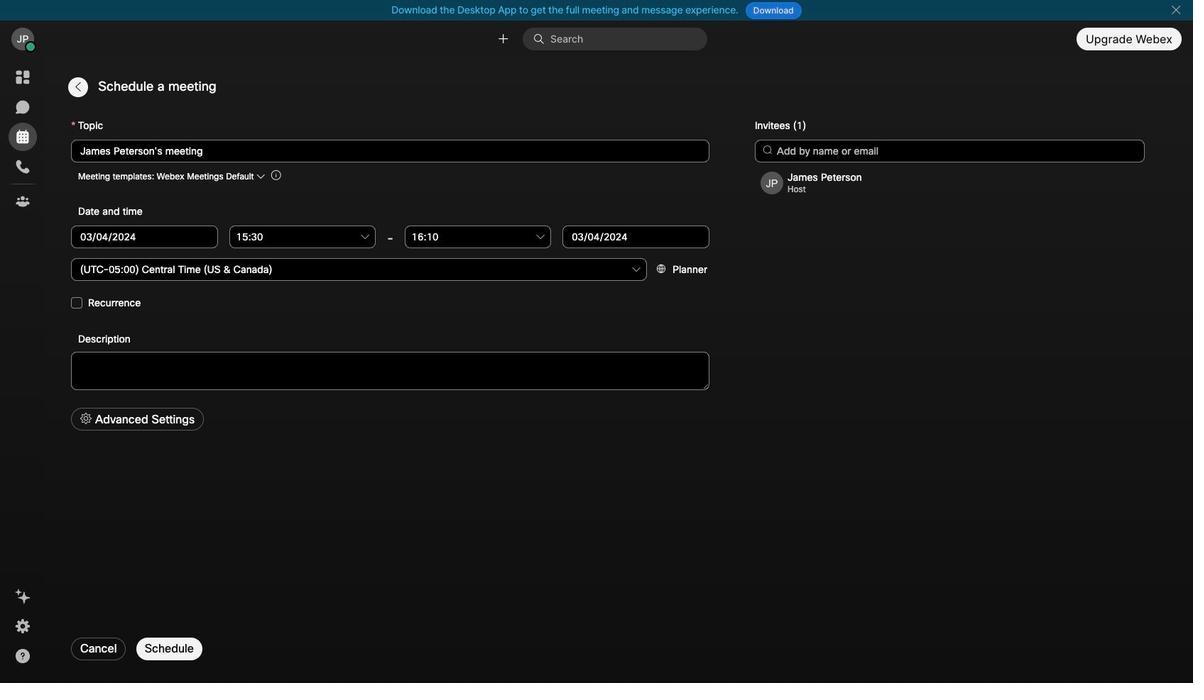 Task type: describe. For each thing, give the bounding box(es) containing it.
webex tab list
[[9, 63, 37, 216]]

cancel_16 image
[[1171, 4, 1182, 16]]



Task type: locate. For each thing, give the bounding box(es) containing it.
navigation
[[0, 58, 45, 684]]



Task type: vqa. For each thing, say whether or not it's contained in the screenshot.
Webex tab list
yes



